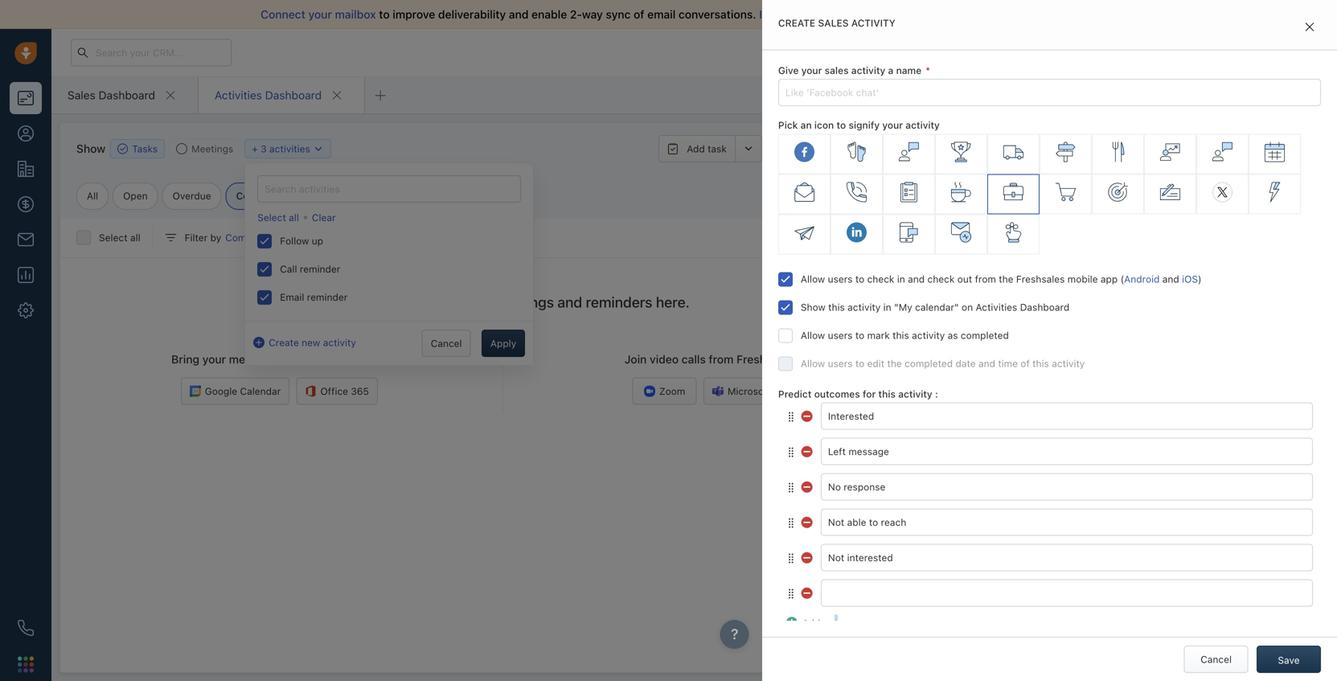 Task type: locate. For each thing, give the bounding box(es) containing it.
tasks,
[[450, 293, 489, 311]]

ui drag handle image for second minus filled icon from the top
[[786, 553, 796, 564]]

google calendar down bring your meetings into freshsales suite
[[205, 386, 281, 397]]

completed right by
[[225, 232, 275, 243]]

0 vertical spatial completed
[[236, 190, 287, 201]]

zoom button up on
[[960, 276, 1025, 295]]

create
[[269, 337, 299, 348]]

freshsales left mobile
[[1016, 273, 1065, 284]]

1 vertical spatial ui drag handle image
[[786, 517, 796, 529]]

add meeting button
[[766, 135, 861, 162]]

0 vertical spatial allow
[[801, 273, 825, 284]]

date down select all link
[[278, 232, 298, 243]]

0 horizontal spatial dashboard
[[99, 88, 155, 102]]

activities down 'allow users to check in and check out from the freshsales mobile app ( android and ios )'
[[976, 301, 1017, 313]]

ui drag handle image for 3rd minus filled icon
[[786, 588, 796, 599]]

activities dashboard
[[215, 88, 322, 102]]

more
[[878, 143, 901, 154]]

activities up +
[[215, 88, 262, 102]]

from right start on the top right of the page
[[1034, 8, 1059, 21]]

zoom for the rightmost zoom button
[[987, 280, 1013, 291]]

ios link
[[1182, 273, 1198, 284]]

check
[[867, 273, 894, 284], [927, 273, 955, 284]]

show inside tab panel
[[801, 301, 826, 313]]

tab panel
[[762, 0, 1337, 681]]

completed for completed date
[[225, 232, 275, 243]]

3 allow from the top
[[801, 358, 825, 369]]

google calendar button
[[960, 222, 1069, 241], [181, 378, 290, 405]]

0 vertical spatial connect
[[261, 8, 305, 21]]

calendar
[[1020, 226, 1060, 237], [240, 386, 281, 397]]

don't
[[933, 8, 961, 21]]

dialog
[[762, 0, 1337, 681]]

connect left the mailbox
[[261, 8, 305, 21]]

dashboard for activities dashboard
[[265, 88, 322, 102]]

allow users to check in and check out from the freshsales mobile app ( android and ios )
[[801, 273, 1202, 284]]

1 vertical spatial of
[[1021, 358, 1030, 369]]

completed date button
[[221, 231, 320, 244]]

allow
[[801, 273, 825, 284], [801, 329, 825, 341], [801, 358, 825, 369]]

your right find
[[348, 293, 377, 311]]

0 vertical spatial )
[[301, 190, 305, 201]]

0 vertical spatial show
[[76, 142, 106, 155]]

zoom down video
[[659, 386, 685, 397]]

1 vertical spatial zoom
[[659, 386, 685, 397]]

0 horizontal spatial completed
[[905, 358, 953, 369]]

all right 'import'
[[797, 8, 809, 21]]

cancel down tasks,
[[431, 338, 462, 349]]

0 vertical spatial users
[[828, 273, 853, 284]]

0 horizontal spatial meetings
[[229, 352, 278, 366]]

add right plus filled image
[[802, 617, 820, 629]]

connect for connect your mailbox to improve deliverability and enable 2-way sync of email conversations. import all your sales data so you don't have to start from scratch.
[[261, 8, 305, 21]]

14:00
[[964, 439, 990, 450]]

enable
[[532, 8, 567, 21]]

cancel left save button
[[1201, 654, 1232, 665]]

minus filled image
[[801, 408, 814, 421], [801, 479, 814, 492], [801, 514, 814, 527]]

3 minus filled image from the top
[[801, 514, 814, 527]]

0 vertical spatial calendar
[[1020, 226, 1060, 237]]

from right out
[[975, 273, 996, 284]]

1 check from the left
[[867, 273, 894, 284]]

up
[[312, 235, 323, 247]]

cancel button inside dialog
[[1184, 646, 1248, 673]]

ui drag handle image
[[786, 411, 796, 422], [786, 517, 796, 529]]

add down an
[[794, 143, 812, 154]]

1 ui drag handle image from the top
[[786, 447, 796, 458]]

1 vertical spatial google
[[205, 386, 237, 397]]

+
[[252, 143, 258, 154]]

the
[[999, 273, 1014, 284], [887, 358, 902, 369]]

0 vertical spatial minus filled image
[[801, 444, 814, 457]]

1 vertical spatial in
[[897, 273, 905, 284]]

reminder for email reminder
[[307, 292, 348, 303]]

plus filled image
[[786, 615, 799, 627]]

1 vertical spatial completed
[[225, 232, 275, 243]]

2 horizontal spatial freshsales
[[1016, 273, 1065, 284]]

your
[[308, 8, 332, 21], [812, 8, 836, 21], [801, 65, 822, 76], [882, 120, 903, 131], [1002, 205, 1023, 217], [348, 293, 377, 311], [202, 352, 226, 366]]

0 vertical spatial calendar
[[983, 164, 1029, 178]]

explore plans
[[1042, 47, 1105, 58]]

google down bring your meetings into freshsales suite
[[205, 386, 237, 397]]

1 horizontal spatial dashboard
[[265, 88, 322, 102]]

in left '"my'
[[883, 301, 891, 313]]

suite up predict
[[797, 352, 824, 366]]

to
[[379, 8, 390, 21], [992, 8, 1003, 21], [837, 120, 846, 131], [855, 273, 865, 284], [855, 329, 865, 341], [855, 358, 865, 369]]

completed up :
[[905, 358, 953, 369]]

add for add outcome
[[802, 617, 820, 629]]

0 horizontal spatial in
[[883, 301, 891, 313]]

freshsales for join video calls from freshsales suite
[[737, 352, 794, 366]]

cancel for save
[[1201, 654, 1232, 665]]

cancel
[[431, 338, 462, 349], [1201, 654, 1232, 665]]

1 vertical spatial from
[[975, 273, 996, 284]]

0 horizontal spatial microsoft teams
[[728, 386, 803, 397]]

microsoft for microsoft teams button corresponding to left zoom button
[[728, 386, 771, 397]]

1 vertical spatial allow
[[801, 329, 825, 341]]

cancel button for save
[[1184, 646, 1248, 673]]

1 vertical spatial google calendar
[[205, 386, 281, 397]]

in for 21
[[970, 47, 978, 57]]

select all
[[257, 212, 299, 223], [99, 232, 140, 243]]

0 vertical spatial in
[[970, 47, 978, 57]]

minus filled image
[[801, 444, 814, 457], [801, 550, 814, 563], [801, 585, 814, 598]]

users down view
[[828, 273, 853, 284]]

calendar"
[[915, 301, 959, 313]]

2 allow from the top
[[801, 329, 825, 341]]

to left mark
[[855, 329, 865, 341]]

2 suite from the left
[[797, 352, 824, 366]]

your right give
[[801, 65, 822, 76]]

2 users from the top
[[828, 329, 853, 341]]

to right the mailbox
[[379, 8, 390, 21]]

1 horizontal spatial (
[[1120, 273, 1124, 284]]

freshsales down create new activity
[[304, 352, 361, 366]]

zoom
[[987, 280, 1013, 291], [659, 386, 685, 397]]

and left enable
[[509, 8, 529, 21]]

0 horizontal spatial microsoft teams button
[[704, 378, 812, 405]]

1 vertical spatial select
[[99, 232, 128, 243]]

in left 21
[[970, 47, 978, 57]]

2 vertical spatial from
[[709, 352, 734, 366]]

google calendar button down "connect your calendar"
[[960, 222, 1069, 241]]

3 users from the top
[[828, 358, 853, 369]]

of right sync
[[634, 8, 644, 21]]

0 horizontal spatial )
[[301, 190, 305, 201]]

google down "connect your calendar"
[[984, 226, 1017, 237]]

users for mark
[[828, 329, 853, 341]]

1 horizontal spatial meetings
[[493, 293, 554, 311]]

( right the app
[[1120, 273, 1124, 284]]

reminder down call reminder
[[307, 292, 348, 303]]

microsoft teams button
[[1029, 276, 1137, 295], [704, 378, 812, 405]]

1 horizontal spatial microsoft
[[1053, 280, 1096, 291]]

microsoft for the rightmost zoom button's microsoft teams button
[[1053, 280, 1096, 291]]

0 horizontal spatial connect
[[261, 8, 305, 21]]

Search activities text field
[[257, 175, 521, 203]]

1 horizontal spatial for
[[863, 388, 876, 399]]

in
[[970, 47, 978, 57], [897, 273, 905, 284], [883, 301, 891, 313]]

cancel button left save button
[[1184, 646, 1248, 673]]

2 vertical spatial minus filled image
[[801, 585, 814, 598]]

select down the open
[[99, 232, 128, 243]]

completed inside button
[[225, 232, 275, 243]]

to up allow users to mark this activity as completed on the right of page
[[855, 273, 865, 284]]

1 horizontal spatial zoom
[[987, 280, 1013, 291]]

0 vertical spatial google calendar
[[984, 226, 1060, 237]]

date
[[278, 232, 298, 243], [956, 358, 976, 369]]

users left mark
[[828, 329, 853, 341]]

calendar down bring your meetings into freshsales suite
[[240, 386, 281, 397]]

allow users to mark this activity as completed
[[801, 329, 1009, 341]]

0 vertical spatial minus filled image
[[801, 408, 814, 421]]

1 vertical spatial microsoft teams button
[[704, 378, 812, 405]]

0 vertical spatial cancel
[[431, 338, 462, 349]]

freshsales up predict
[[737, 352, 794, 366]]

select all up completed date button
[[257, 212, 299, 223]]

all down 0
[[289, 212, 299, 223]]

check up '"my'
[[867, 273, 894, 284]]

dialog containing create sales activity
[[762, 0, 1337, 681]]

zoom for left zoom button
[[659, 386, 685, 397]]

and
[[509, 8, 529, 21], [908, 273, 925, 284], [1162, 273, 1179, 284], [558, 293, 582, 311], [979, 358, 995, 369]]

your left the mailbox
[[308, 8, 332, 21]]

dashboard down mobile
[[1020, 301, 1070, 313]]

microsoft teams
[[1053, 280, 1128, 291], [728, 386, 803, 397]]

0 horizontal spatial teams
[[774, 386, 803, 397]]

1 horizontal spatial check
[[927, 273, 955, 284]]

0 vertical spatial cancel button
[[422, 330, 471, 357]]

check left out
[[927, 273, 955, 284]]

this left '"my'
[[828, 301, 845, 313]]

mar
[[982, 339, 1002, 352]]

this down edit
[[878, 388, 896, 399]]

3 ui drag handle image from the top
[[786, 553, 796, 564]]

meetings down create
[[229, 352, 278, 366]]

1 horizontal spatial teams
[[1099, 280, 1128, 291]]

1 horizontal spatial cancel
[[1201, 654, 1232, 665]]

phone element
[[10, 612, 42, 644]]

view activity goals link
[[827, 193, 929, 207]]

1 vertical spatial for
[[863, 388, 876, 399]]

activity left :
[[898, 388, 932, 399]]

show this activity in "my calendar" on activities dashboard
[[801, 301, 1070, 313]]

microsoft
[[1053, 280, 1096, 291], [728, 386, 771, 397]]

activity
[[851, 17, 896, 29], [851, 65, 885, 76], [906, 120, 940, 131], [867, 195, 901, 206], [848, 301, 881, 313], [912, 329, 945, 341], [323, 337, 356, 348], [1052, 358, 1085, 369], [898, 388, 932, 399]]

to left edit
[[855, 358, 865, 369]]

have
[[964, 8, 989, 21]]

add outcome link
[[786, 615, 863, 629]]

0 vertical spatial zoom
[[987, 280, 1013, 291]]

of right time
[[1021, 358, 1030, 369]]

1 vertical spatial all
[[289, 212, 299, 223]]

your right bring
[[202, 352, 226, 366]]

from right calls
[[709, 352, 734, 366]]

meetings
[[493, 293, 554, 311], [229, 352, 278, 366]]

0 horizontal spatial freshsales
[[304, 352, 361, 366]]

0 horizontal spatial suite
[[364, 352, 391, 366]]

reminder down up
[[300, 263, 340, 275]]

1 vertical spatial show
[[801, 301, 826, 313]]

view activity goals
[[842, 195, 929, 206]]

0 vertical spatial microsoft teams
[[1053, 280, 1128, 291]]

your up more
[[882, 120, 903, 131]]

create sales activity
[[778, 17, 896, 29]]

add
[[687, 143, 705, 154], [794, 143, 812, 154], [802, 617, 820, 629]]

create new activity link
[[253, 335, 356, 350]]

explore
[[1042, 47, 1077, 58]]

select up completed date button
[[257, 212, 286, 223]]

365
[[351, 386, 369, 397]]

ends
[[947, 47, 968, 57]]

2 check from the left
[[927, 273, 955, 284]]

0 vertical spatial completed
[[961, 329, 1009, 341]]

your
[[906, 47, 926, 57]]

activity right time
[[1052, 358, 1085, 369]]

0 vertical spatial for
[[320, 232, 333, 243]]

Give your sales activity a name text field
[[778, 79, 1321, 106]]

2 horizontal spatial all
[[797, 8, 809, 21]]

this right time
[[1033, 358, 1049, 369]]

meetings up the apply button
[[493, 293, 554, 311]]

pick an icon to signify your activity
[[778, 120, 940, 131]]

1 vertical spatial completed
[[905, 358, 953, 369]]

zoom button down video
[[632, 378, 697, 405]]

office 365 button
[[296, 378, 378, 405]]

1 vertical spatial microsoft teams
[[728, 386, 803, 397]]

add inside tab panel
[[802, 617, 820, 629]]

0 vertical spatial the
[[999, 273, 1014, 284]]

microsoft left the app
[[1053, 280, 1096, 291]]

add outcome
[[802, 617, 863, 629]]

ui drag handle image
[[786, 447, 796, 458], [786, 482, 796, 493], [786, 553, 796, 564], [786, 588, 796, 599]]

the right edit
[[887, 358, 902, 369]]

find
[[316, 293, 344, 311]]

users up outcomes
[[828, 358, 853, 369]]

0 horizontal spatial select all
[[99, 232, 140, 243]]

your for find your upcoming tasks, meetings and reminders here.
[[348, 293, 377, 311]]

send email image
[[1187, 48, 1198, 58]]

microsoft down join video calls from freshsales suite
[[728, 386, 771, 397]]

1 users from the top
[[828, 273, 853, 284]]

your for connect your mailbox to improve deliverability and enable 2-way sync of email conversations. import all your sales data so you don't have to start from scratch.
[[308, 8, 332, 21]]

activities
[[215, 88, 262, 102], [976, 301, 1017, 313]]

edit
[[867, 358, 885, 369]]

0 horizontal spatial microsoft
[[728, 386, 771, 397]]

all down the open
[[130, 232, 140, 243]]

cancel button down tasks,
[[422, 330, 471, 357]]

0 vertical spatial date
[[278, 232, 298, 243]]

reminder for call reminder
[[300, 263, 340, 275]]

date down 08
[[956, 358, 976, 369]]

0 vertical spatial google calendar button
[[960, 222, 1069, 241]]

in up '"my'
[[897, 273, 905, 284]]

the right out
[[999, 273, 1014, 284]]

dashboard up activities
[[265, 88, 322, 102]]

sales left data
[[839, 8, 866, 21]]

for
[[320, 232, 333, 243], [863, 388, 876, 399]]

suite
[[364, 352, 391, 366], [797, 352, 824, 366]]

follow up
[[280, 235, 323, 247]]

0 vertical spatial reminder
[[300, 263, 340, 275]]

follow
[[280, 235, 309, 247]]

calendar down "connect your calendar"
[[1020, 226, 1060, 237]]

0 horizontal spatial of
[[634, 8, 644, 21]]

conversations.
[[679, 8, 756, 21]]

suite up 365 on the bottom of the page
[[364, 352, 391, 366]]

improve
[[393, 8, 435, 21]]

completed right 'as'
[[961, 329, 1009, 341]]

0 horizontal spatial cancel
[[431, 338, 462, 349]]

1 vertical spatial connect
[[960, 205, 999, 217]]

and left reminders
[[558, 293, 582, 311]]

1 horizontal spatial )
[[1198, 273, 1202, 284]]

days
[[992, 47, 1012, 57]]

0 vertical spatial google
[[984, 226, 1017, 237]]

1 horizontal spatial of
[[1021, 358, 1030, 369]]

completed
[[961, 329, 1009, 341], [905, 358, 953, 369]]

dashboard right sales
[[99, 88, 155, 102]]

sales
[[839, 8, 866, 21], [818, 17, 849, 29], [825, 65, 849, 76]]

google calendar button down bring your meetings into freshsales suite
[[181, 378, 290, 405]]

from inside dialog
[[975, 273, 996, 284]]

completed for completed ( 0 )
[[236, 190, 287, 201]]

4 ui drag handle image from the top
[[786, 588, 796, 599]]

for down edit
[[863, 388, 876, 399]]

None text field
[[821, 402, 1313, 430], [821, 438, 1313, 465], [821, 473, 1313, 500], [821, 402, 1313, 430], [821, 438, 1313, 465], [821, 473, 1313, 500]]

add for add meeting
[[794, 143, 812, 154]]

connect down my
[[960, 205, 999, 217]]

1 minus filled image from the top
[[801, 408, 814, 421]]

1 horizontal spatial google
[[984, 226, 1017, 237]]

1 vertical spatial microsoft
[[728, 386, 771, 397]]

None text field
[[821, 508, 1313, 536], [821, 544, 1313, 571], [821, 579, 1313, 607], [821, 508, 1313, 536], [821, 544, 1313, 571], [821, 579, 1313, 607]]

select all down the open
[[99, 232, 140, 243]]

select all link
[[257, 211, 299, 224]]

1 vertical spatial cancel button
[[1184, 646, 1248, 673]]

predict outcomes for this activity :
[[778, 388, 938, 399]]

1 suite from the left
[[364, 352, 391, 366]]

create
[[778, 17, 815, 29]]

0 vertical spatial microsoft teams button
[[1029, 276, 1137, 295]]

teams right mobile
[[1099, 280, 1128, 291]]

sync
[[606, 8, 631, 21]]

to right icon
[[837, 120, 846, 131]]

2 horizontal spatial in
[[970, 47, 978, 57]]

teams left outcomes
[[774, 386, 803, 397]]

0 vertical spatial select all
[[257, 212, 299, 223]]

0 horizontal spatial from
[[709, 352, 734, 366]]

microsoft teams button for the rightmost zoom button
[[1029, 276, 1137, 295]]

1 horizontal spatial freshsales
[[737, 352, 794, 366]]

zoom right out
[[987, 280, 1013, 291]]

zoom button
[[960, 276, 1025, 295], [632, 378, 697, 405]]

1 horizontal spatial activities
[[976, 301, 1017, 313]]

calendar down my calendar
[[1025, 205, 1066, 217]]

0 horizontal spatial date
[[278, 232, 298, 243]]

of
[[634, 8, 644, 21], [1021, 358, 1030, 369]]

plans
[[1080, 47, 1105, 58]]

2 horizontal spatial from
[[1034, 8, 1059, 21]]

activity up mark
[[848, 301, 881, 313]]

2 minus filled image from the top
[[801, 479, 814, 492]]

start
[[1006, 8, 1031, 21]]

2 ui drag handle image from the top
[[786, 517, 796, 529]]

0 vertical spatial activities
[[215, 88, 262, 102]]

microsoft teams button for left zoom button
[[704, 378, 812, 405]]

completed up select all link
[[236, 190, 287, 201]]

teams for left zoom button
[[774, 386, 803, 397]]

1 horizontal spatial google calendar button
[[960, 222, 1069, 241]]

1 allow from the top
[[801, 273, 825, 284]]

google calendar down "connect your calendar"
[[984, 226, 1060, 237]]

1 vertical spatial the
[[887, 358, 902, 369]]



Task type: vqa. For each thing, say whether or not it's contained in the screenshot.
the rightmost "all"
yes



Task type: describe. For each thing, give the bounding box(es) containing it.
freshsales for bring your meetings into freshsales suite
[[304, 352, 361, 366]]

2 minus filled image from the top
[[801, 550, 814, 563]]

scratch.
[[1061, 8, 1105, 21]]

all
[[87, 190, 98, 201]]

for inside tab panel
[[863, 388, 876, 399]]

completed ( 0 )
[[236, 190, 305, 201]]

of inside dialog
[[1021, 358, 1030, 369]]

1 vertical spatial date
[[956, 358, 976, 369]]

trial
[[928, 47, 945, 57]]

you
[[911, 8, 930, 21]]

time
[[998, 358, 1018, 369]]

task
[[708, 143, 727, 154]]

allow for allow users to edit the completed date and time of this activity
[[801, 358, 825, 369]]

tasks
[[132, 143, 158, 154]]

activity down name at the top right of the page
[[906, 120, 940, 131]]

suite for bring your meetings into freshsales suite
[[364, 352, 391, 366]]

2 horizontal spatial dashboard
[[1020, 301, 1070, 313]]

and left ios
[[1162, 273, 1179, 284]]

activity right view
[[867, 195, 901, 206]]

+ 3 activities button
[[245, 139, 331, 158]]

your for give your sales activity a name
[[801, 65, 822, 76]]

reminders
[[586, 293, 652, 311]]

1 ui drag handle image from the top
[[786, 411, 796, 422]]

sales dashboard
[[68, 88, 155, 102]]

cancel for apply
[[431, 338, 462, 349]]

tab panel containing create sales activity
[[762, 0, 1337, 681]]

your right 'import'
[[812, 8, 836, 21]]

add meeting
[[794, 143, 852, 154]]

down image
[[313, 144, 324, 155]]

activity left so
[[851, 17, 896, 29]]

save button
[[1257, 646, 1321, 673]]

"my
[[894, 301, 912, 313]]

18:00
[[964, 632, 990, 643]]

here.
[[656, 293, 690, 311]]

08
[[964, 339, 979, 352]]

mark
[[867, 329, 890, 341]]

0 vertical spatial select
[[257, 212, 286, 223]]

bring
[[171, 352, 199, 366]]

my calendar
[[964, 164, 1029, 178]]

by
[[210, 232, 221, 243]]

2 vertical spatial all
[[130, 232, 140, 243]]

0 vertical spatial all
[[797, 8, 809, 21]]

cancel button for apply
[[422, 330, 471, 357]]

meetings
[[191, 143, 233, 154]]

give
[[778, 65, 799, 76]]

1 vertical spatial calendar
[[1025, 205, 1066, 217]]

sales right create
[[818, 17, 849, 29]]

minus filled image for 2nd ui drag handle image
[[801, 479, 814, 492]]

a
[[888, 65, 894, 76]]

clear
[[312, 212, 336, 223]]

1 horizontal spatial in
[[897, 273, 905, 284]]

freshsales inside dialog
[[1016, 273, 1065, 284]]

bring your meetings into freshsales suite
[[171, 352, 391, 366]]

0 horizontal spatial the
[[887, 358, 902, 369]]

0 horizontal spatial activities
[[215, 88, 262, 102]]

activity left 'as'
[[912, 329, 945, 341]]

activities
[[269, 143, 310, 154]]

to left start on the top right of the page
[[992, 8, 1003, 21]]

0 horizontal spatial zoom button
[[632, 378, 697, 405]]

0 horizontal spatial select
[[99, 232, 128, 243]]

allow for allow users to mark this activity as completed
[[801, 329, 825, 341]]

( inside dialog
[[1120, 273, 1124, 284]]

configure widgets
[[1106, 126, 1189, 137]]

filter by
[[185, 232, 221, 243]]

suite for join video calls from freshsales suite
[[797, 352, 824, 366]]

date inside button
[[278, 232, 298, 243]]

add task
[[687, 143, 727, 154]]

1 horizontal spatial microsoft teams
[[1053, 280, 1128, 291]]

+ 3 activities link
[[252, 141, 324, 156]]

apply
[[490, 338, 516, 349]]

all inside select all link
[[289, 212, 299, 223]]

what's new image
[[1222, 46, 1233, 57]]

predict
[[778, 388, 812, 399]]

0 vertical spatial from
[[1034, 8, 1059, 21]]

give your sales activity a name
[[778, 65, 922, 76]]

configure
[[1106, 126, 1151, 137]]

import
[[759, 8, 794, 21]]

) inside tab panel
[[1198, 273, 1202, 284]]

configure widgets button
[[1082, 122, 1198, 142]]

icon
[[814, 120, 834, 131]]

android
[[1124, 273, 1160, 284]]

upcoming
[[381, 293, 446, 311]]

mailbox
[[335, 8, 376, 21]]

in for "my
[[883, 301, 891, 313]]

activities inside dialog
[[976, 301, 1017, 313]]

1 minus filled image from the top
[[801, 444, 814, 457]]

outcome
[[823, 617, 863, 629]]

add for add task
[[687, 143, 705, 154]]

0 vertical spatial (
[[291, 190, 295, 201]]

minus filled image for second ui drag handle icon from the top
[[801, 514, 814, 527]]

minus filled image for 1st ui drag handle icon
[[801, 408, 814, 421]]

16:00
[[964, 536, 990, 547]]

freshworks switcher image
[[18, 656, 34, 672]]

phone image
[[18, 620, 34, 636]]

connect your mailbox to improve deliverability and enable 2-way sync of email conversations. import all your sales data so you don't have to start from scratch.
[[261, 8, 1105, 21]]

ios
[[1182, 273, 1198, 284]]

clear link
[[312, 211, 336, 224]]

1 horizontal spatial zoom button
[[960, 276, 1025, 295]]

dashboard for sales dashboard
[[99, 88, 155, 102]]

this right mark
[[893, 329, 909, 341]]

13:00
[[964, 391, 990, 402]]

pick
[[778, 120, 798, 131]]

1 horizontal spatial calendar
[[1020, 226, 1060, 237]]

2 ui drag handle image from the top
[[786, 482, 796, 493]]

0 horizontal spatial google
[[205, 386, 237, 397]]

0
[[295, 190, 301, 201]]

as
[[948, 329, 958, 341]]

filter
[[185, 232, 208, 243]]

0 horizontal spatial google calendar button
[[181, 378, 290, 405]]

video
[[650, 352, 679, 366]]

and up '"my'
[[908, 273, 925, 284]]

out
[[957, 273, 972, 284]]

email reminder
[[280, 292, 348, 303]]

:
[[935, 388, 938, 399]]

3 minus filled image from the top
[[801, 585, 814, 598]]

your for connect your calendar
[[1002, 205, 1023, 217]]

1 horizontal spatial the
[[999, 273, 1014, 284]]

activity right new
[[323, 337, 356, 348]]

import all your sales data link
[[759, 8, 896, 21]]

0 horizontal spatial calendar
[[240, 386, 281, 397]]

show for show this activity in "my calendar" on activities dashboard
[[801, 301, 826, 313]]

view
[[842, 195, 865, 206]]

join video calls from freshsales suite
[[625, 352, 824, 366]]

users for check
[[828, 273, 853, 284]]

Search your CRM... text field
[[71, 39, 232, 66]]

your for bring your meetings into freshsales suite
[[202, 352, 226, 366]]

sales down create sales activity
[[825, 65, 849, 76]]

1 vertical spatial select all
[[99, 232, 140, 243]]

call
[[280, 263, 297, 275]]

connect for connect your calendar
[[960, 205, 999, 217]]

new
[[302, 337, 320, 348]]

email
[[647, 8, 676, 21]]

way
[[582, 8, 603, 21]]

name
[[896, 65, 922, 76]]

data
[[869, 8, 893, 21]]

widgets
[[1154, 126, 1189, 137]]

ui drag handle image for 3rd minus filled icon from the bottom
[[786, 447, 796, 458]]

meeting
[[815, 143, 852, 154]]

21
[[980, 47, 990, 57]]

save
[[1278, 654, 1300, 666]]

an
[[801, 120, 812, 131]]

overdue
[[173, 190, 211, 201]]

app
[[1101, 273, 1118, 284]]

on
[[962, 301, 973, 313]]

connect your calendar
[[960, 205, 1066, 217]]

2-
[[570, 8, 582, 21]]

calls
[[682, 352, 706, 366]]

1 horizontal spatial completed
[[961, 329, 1009, 341]]

create new activity
[[269, 337, 356, 348]]

allow for allow users to check in and check out from the freshsales mobile app ( android and ios )
[[801, 273, 825, 284]]

deliverability
[[438, 8, 506, 21]]

activity left a
[[851, 65, 885, 76]]

my
[[964, 164, 980, 178]]

0 horizontal spatial google calendar
[[205, 386, 281, 397]]

teams for the rightmost zoom button
[[1099, 280, 1128, 291]]

users for edit
[[828, 358, 853, 369]]

0 horizontal spatial for
[[320, 232, 333, 243]]

3
[[261, 143, 267, 154]]

and down 08 mar
[[979, 358, 995, 369]]

1 horizontal spatial select all
[[257, 212, 299, 223]]

open
[[123, 190, 148, 201]]

show for show
[[76, 142, 106, 155]]

into
[[281, 352, 301, 366]]

office 365
[[320, 386, 369, 397]]

signify
[[849, 120, 880, 131]]



